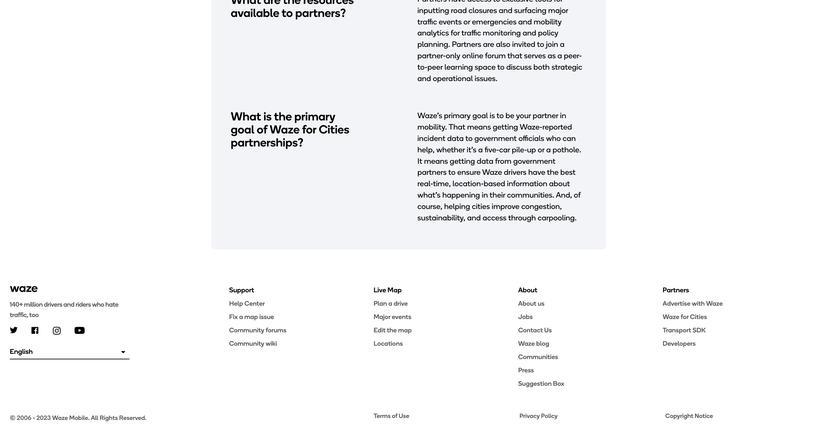 Task type: locate. For each thing, give the bounding box(es) containing it.
1 vertical spatial in
[[482, 190, 488, 200]]

partners up online
[[452, 40, 481, 49]]

data down that
[[447, 134, 464, 143]]

{{ data.sidebar.logolink.text }} image
[[10, 286, 38, 293]]

1 horizontal spatial cities
[[690, 313, 707, 321]]

means up the partners
[[424, 156, 448, 166]]

privacy policy
[[519, 413, 558, 420]]

1 vertical spatial who
[[92, 301, 104, 309]]

1 horizontal spatial data
[[477, 156, 493, 166]]

1 horizontal spatial in
[[560, 111, 566, 120]]

1 horizontal spatial goal
[[472, 111, 488, 120]]

fix a map issue link
[[229, 313, 374, 322]]

to right available
[[282, 6, 293, 20]]

are inside partners have access to exclusive tools for inputting road closures and surfacing major traffic events or emergencies and mobility analytics for traffic monitoring and policy planning. partners are also invited to join a partner-only online forum that serves as a peer- to-peer learning space to discuss both strategic and operational issues.
[[483, 40, 494, 49]]

peer-
[[564, 51, 582, 60]]

about inside about us link
[[518, 300, 536, 308]]

0 horizontal spatial traffic
[[417, 17, 437, 26]]

invited
[[512, 40, 535, 49]]

partners for partners
[[663, 286, 689, 294]]

have up the information
[[528, 168, 545, 177]]

1 horizontal spatial partners
[[452, 40, 481, 49]]

in
[[560, 111, 566, 120], [482, 190, 488, 200]]

real-
[[417, 179, 433, 189]]

about us
[[518, 300, 544, 308]]

pothole.
[[553, 145, 581, 155]]

getting down be
[[493, 122, 518, 132]]

government down the up
[[513, 156, 556, 166]]

to left be
[[497, 111, 504, 120]]

0 horizontal spatial means
[[424, 156, 448, 166]]

of inside waze's primary goal is to be your partner in mobility. that means getting waze-reported incident data to government officials who can help, whether it's a five-car pile-up or a pothole. it means getting data from government partners to ensure waze drivers have the best real-time, location-based information about what's happening in their communities. and, of course, helping cities improve congestion, sustainability, and access through carpooling.
[[574, 190, 580, 200]]

officials
[[518, 134, 544, 143]]

1 vertical spatial about
[[518, 300, 536, 308]]

drive
[[394, 300, 408, 308]]

0 horizontal spatial getting
[[450, 156, 475, 166]]

map down the major events at bottom
[[398, 327, 412, 335]]

who inside 140+ million drivers and riders who hate traffic, too
[[92, 301, 104, 309]]

help center link
[[229, 300, 374, 308]]

events down road
[[439, 17, 462, 26]]

planning.
[[417, 40, 450, 49]]

community wiki
[[229, 340, 277, 348]]

congestion,
[[521, 202, 562, 211]]

means right that
[[467, 122, 491, 132]]

0 horizontal spatial or
[[463, 17, 470, 26]]

0 vertical spatial of
[[257, 123, 267, 137]]

help
[[229, 300, 243, 308]]

available
[[231, 6, 279, 20]]

1 horizontal spatial traffic
[[461, 28, 481, 38]]

have up road
[[449, 0, 466, 4]]

partners up advertise
[[663, 286, 689, 294]]

0 vertical spatial about
[[518, 286, 537, 294]]

0 vertical spatial government
[[474, 134, 517, 143]]

what is the primary goal of waze for cities partnerships?
[[231, 110, 349, 150]]

2 vertical spatial of
[[392, 413, 397, 420]]

too
[[29, 312, 39, 319]]

to left join
[[537, 40, 544, 49]]

waze blog link
[[518, 340, 663, 348]]

traffic up online
[[461, 28, 481, 38]]

community wiki link
[[229, 340, 374, 348]]

partners have access to exclusive tools for inputting road closures and surfacing major traffic events or emergencies and mobility analytics for traffic monitoring and policy planning. partners are also invited to join a partner-only online forum that serves as a peer- to-peer learning space to discuss both strategic and operational issues.
[[417, 0, 582, 83]]

twitter link
[[10, 327, 18, 334]]

us
[[538, 300, 544, 308]]

0 vertical spatial events
[[439, 17, 462, 26]]

1 horizontal spatial map
[[398, 327, 412, 335]]

0 vertical spatial access
[[467, 0, 491, 4]]

data down 'five-'
[[477, 156, 493, 166]]

in up cities
[[482, 190, 488, 200]]

1 horizontal spatial primary
[[444, 111, 471, 120]]

events down the drive
[[392, 313, 411, 321]]

map for the
[[398, 327, 412, 335]]

major events link
[[374, 313, 518, 322]]

and left riders
[[63, 301, 74, 309]]

1 horizontal spatial who
[[546, 134, 561, 143]]

community down fix a map issue on the bottom of the page
[[229, 327, 264, 335]]

0 vertical spatial what
[[231, 0, 261, 7]]

to up time,
[[448, 168, 456, 177]]

0 horizontal spatial have
[[449, 0, 466, 4]]

traffic up analytics
[[417, 17, 437, 26]]

1 vertical spatial or
[[538, 145, 544, 155]]

mobility
[[534, 17, 562, 26]]

access up closures
[[467, 0, 491, 4]]

2 horizontal spatial of
[[574, 190, 580, 200]]

drivers down from
[[504, 168, 527, 177]]

use
[[399, 413, 409, 420]]

or
[[463, 17, 470, 26], [538, 145, 544, 155]]

1 vertical spatial community
[[229, 340, 264, 348]]

community for community forums
[[229, 327, 264, 335]]

who left the hate
[[92, 301, 104, 309]]

in up reported
[[560, 111, 566, 120]]

community forums
[[229, 327, 286, 335]]

community
[[229, 327, 264, 335], [229, 340, 264, 348]]

jobs link
[[518, 313, 663, 322]]

what inside what are the resources available to partners?
[[231, 0, 261, 7]]

policy
[[541, 413, 558, 420]]

who down reported
[[546, 134, 561, 143]]

terms of use link
[[374, 413, 516, 421]]

0 vertical spatial partners
[[417, 0, 447, 4]]

government up 'five-'
[[474, 134, 517, 143]]

contact us link
[[518, 327, 663, 335]]

0 horizontal spatial is
[[264, 110, 272, 124]]

waze inside what is the primary goal of waze for cities partnerships?
[[270, 123, 300, 137]]

primary inside waze's primary goal is to be your partner in mobility. that means getting waze-reported incident data to government officials who can help, whether it's a five-car pile-up or a pothole. it means getting data from government partners to ensure waze drivers have the best real-time, location-based information about what's happening in their communities. and, of course, helping cities improve congestion, sustainability, and access through carpooling.
[[444, 111, 471, 120]]

space
[[475, 62, 496, 72]]

copyright notice link
[[665, 413, 807, 421]]

0 vertical spatial community
[[229, 327, 264, 335]]

what are the resources available to partners?
[[231, 0, 354, 20]]

0 vertical spatial means
[[467, 122, 491, 132]]

1 vertical spatial getting
[[450, 156, 475, 166]]

monitoring
[[483, 28, 521, 38]]

happening
[[442, 190, 480, 200]]

1 vertical spatial goal
[[231, 123, 254, 137]]

0 horizontal spatial in
[[482, 190, 488, 200]]

advertise
[[663, 300, 690, 308]]

0 horizontal spatial primary
[[294, 110, 335, 124]]

or down road
[[463, 17, 470, 26]]

or inside waze's primary goal is to be your partner in mobility. that means getting waze-reported incident data to government officials who can help, whether it's a five-car pile-up or a pothole. it means getting data from government partners to ensure waze drivers have the best real-time, location-based information about what's happening in their communities. and, of course, helping cities improve congestion, sustainability, and access through carpooling.
[[538, 145, 544, 155]]

partners up inputting
[[417, 0, 447, 4]]

means
[[467, 122, 491, 132], [424, 156, 448, 166]]

inputting
[[417, 5, 449, 15]]

1 vertical spatial are
[[483, 40, 494, 49]]

drivers right million
[[44, 301, 62, 309]]

primary
[[294, 110, 335, 124], [444, 111, 471, 120]]

caret down image
[[121, 349, 125, 356]]

1 vertical spatial have
[[528, 168, 545, 177]]

advertise with waze
[[663, 300, 723, 308]]

0 vertical spatial have
[[449, 0, 466, 4]]

2 about from the top
[[518, 300, 536, 308]]

data
[[447, 134, 464, 143], [477, 156, 493, 166]]

0 vertical spatial or
[[463, 17, 470, 26]]

1 horizontal spatial have
[[528, 168, 545, 177]]

2 horizontal spatial partners
[[663, 286, 689, 294]]

1 horizontal spatial events
[[439, 17, 462, 26]]

1 what from the top
[[231, 0, 261, 7]]

notice
[[695, 413, 713, 420]]

0 horizontal spatial of
[[257, 123, 267, 137]]

sdk
[[693, 327, 706, 335]]

and
[[499, 5, 512, 15], [518, 17, 532, 26], [523, 28, 536, 38], [417, 74, 431, 83], [467, 213, 481, 223], [63, 301, 74, 309]]

based
[[484, 179, 505, 189]]

1 vertical spatial traffic
[[461, 28, 481, 38]]

a right fix
[[239, 313, 243, 321]]

2 vertical spatial partners
[[663, 286, 689, 294]]

rights
[[100, 415, 118, 422]]

events
[[439, 17, 462, 26], [392, 313, 411, 321]]

a right the up
[[546, 145, 551, 155]]

getting
[[493, 122, 518, 132], [450, 156, 475, 166]]

to inside what are the resources available to partners?
[[282, 6, 293, 20]]

waze blog
[[518, 340, 549, 348]]

waze for cities
[[663, 313, 707, 321]]

is inside what is the primary goal of waze for cities partnerships?
[[264, 110, 272, 124]]

1 community from the top
[[229, 327, 264, 335]]

privacy policy link
[[519, 413, 661, 421]]

access down improve
[[483, 213, 507, 223]]

helping
[[444, 202, 470, 211]]

and inside 140+ million drivers and riders who hate traffic, too
[[63, 301, 74, 309]]

partners?
[[295, 6, 346, 20]]

1 vertical spatial partners
[[452, 40, 481, 49]]

2 community from the top
[[229, 340, 264, 348]]

0 vertical spatial who
[[546, 134, 561, 143]]

what for available
[[231, 0, 261, 7]]

1 horizontal spatial is
[[490, 111, 495, 120]]

1 vertical spatial of
[[574, 190, 580, 200]]

tools
[[535, 0, 552, 4]]

2 what from the top
[[231, 110, 261, 124]]

1 vertical spatial drivers
[[44, 301, 62, 309]]

drivers inside waze's primary goal is to be your partner in mobility. that means getting waze-reported incident data to government officials who can help, whether it's a five-car pile-up or a pothole. it means getting data from government partners to ensure waze drivers have the best real-time, location-based information about what's happening in their communities. and, of course, helping cities improve congestion, sustainability, and access through carpooling.
[[504, 168, 527, 177]]

0 horizontal spatial who
[[92, 301, 104, 309]]

0 horizontal spatial drivers
[[44, 301, 62, 309]]

are
[[264, 0, 281, 7], [483, 40, 494, 49]]

1 vertical spatial events
[[392, 313, 411, 321]]

1 horizontal spatial drivers
[[504, 168, 527, 177]]

getting up the ensure
[[450, 156, 475, 166]]

0 horizontal spatial partners
[[417, 0, 447, 4]]

to up it's
[[465, 134, 473, 143]]

1 vertical spatial what
[[231, 110, 261, 124]]

0 vertical spatial goal
[[472, 111, 488, 120]]

1 horizontal spatial are
[[483, 40, 494, 49]]

0 vertical spatial getting
[[493, 122, 518, 132]]

0 vertical spatial drivers
[[504, 168, 527, 177]]

the inside what is the primary goal of waze for cities partnerships?
[[274, 110, 292, 124]]

live
[[374, 286, 386, 294]]

exclusive
[[502, 0, 533, 4]]

map
[[388, 286, 402, 294]]

what for goal
[[231, 110, 261, 124]]

or right the up
[[538, 145, 544, 155]]

communities
[[518, 354, 558, 361]]

1 horizontal spatial means
[[467, 122, 491, 132]]

access inside waze's primary goal is to be your partner in mobility. that means getting waze-reported incident data to government officials who can help, whether it's a five-car pile-up or a pothole. it means getting data from government partners to ensure waze drivers have the best real-time, location-based information about what's happening in their communities. and, of course, helping cities improve congestion, sustainability, and access through carpooling.
[[483, 213, 507, 223]]

1 horizontal spatial getting
[[493, 122, 518, 132]]

major
[[548, 5, 568, 15]]

edit the map link
[[374, 327, 518, 335]]

0 horizontal spatial are
[[264, 0, 281, 7]]

0 horizontal spatial cities
[[319, 123, 349, 137]]

1 vertical spatial means
[[424, 156, 448, 166]]

0 horizontal spatial map
[[244, 313, 258, 321]]

community down community forums
[[229, 340, 264, 348]]

0 vertical spatial map
[[244, 313, 258, 321]]

cities
[[319, 123, 349, 137], [690, 313, 707, 321]]

it
[[417, 156, 422, 166]]

and down cities
[[467, 213, 481, 223]]

0 vertical spatial cities
[[319, 123, 349, 137]]

english
[[10, 348, 33, 356]]

1 vertical spatial map
[[398, 327, 412, 335]]

community inside 'link'
[[229, 340, 264, 348]]

1 horizontal spatial or
[[538, 145, 544, 155]]

1 about from the top
[[518, 286, 537, 294]]

policy
[[538, 28, 558, 38]]

course,
[[417, 202, 442, 211]]

press
[[518, 367, 534, 375]]

is
[[264, 110, 272, 124], [490, 111, 495, 120]]

forum
[[485, 51, 506, 60]]

0 horizontal spatial goal
[[231, 123, 254, 137]]

0 horizontal spatial events
[[392, 313, 411, 321]]

about up jobs
[[518, 300, 536, 308]]

what inside what is the primary goal of waze for cities partnerships?
[[231, 110, 261, 124]]

is up partnerships? at the left top
[[264, 110, 272, 124]]

partners
[[417, 0, 447, 4], [452, 40, 481, 49], [663, 286, 689, 294]]

0 vertical spatial are
[[264, 0, 281, 7]]

location-
[[453, 179, 484, 189]]

contact
[[518, 327, 543, 335]]

information
[[507, 179, 547, 189]]

0 horizontal spatial data
[[447, 134, 464, 143]]

twitter image
[[10, 327, 18, 334]]

about up about us
[[518, 286, 537, 294]]

plan a drive
[[374, 300, 408, 308]]

is left be
[[490, 111, 495, 120]]

1 horizontal spatial of
[[392, 413, 397, 420]]

who inside waze's primary goal is to be your partner in mobility. that means getting waze-reported incident data to government officials who can help, whether it's a five-car pile-up or a pothole. it means getting data from government partners to ensure waze drivers have the best real-time, location-based information about what's happening in their communities. and, of course, helping cities improve congestion, sustainability, and access through carpooling.
[[546, 134, 561, 143]]

up
[[527, 145, 536, 155]]

1 vertical spatial access
[[483, 213, 507, 223]]

map down center
[[244, 313, 258, 321]]



Task type: vqa. For each thing, say whether or not it's contained in the screenshot.
Privacy Policy Link
yes



Task type: describe. For each thing, give the bounding box(es) containing it.
be
[[506, 111, 514, 120]]

waze-
[[520, 122, 542, 132]]

community for community wiki
[[229, 340, 264, 348]]

are inside what are the resources available to partners?
[[264, 0, 281, 7]]

waze for cities link
[[663, 313, 807, 322]]

facebook image
[[31, 327, 38, 335]]

have inside partners have access to exclusive tools for inputting road closures and surfacing major traffic events or emergencies and mobility analytics for traffic monitoring and policy planning. partners are also invited to join a partner-only online forum that serves as a peer- to-peer learning space to discuss both strategic and operational issues.
[[449, 0, 466, 4]]

140+ million drivers and riders who hate traffic, too
[[10, 301, 118, 319]]

contact us
[[518, 327, 552, 335]]

communities.
[[507, 190, 554, 200]]

1 vertical spatial cities
[[690, 313, 707, 321]]

goal inside waze's primary goal is to be your partner in mobility. that means getting waze-reported incident data to government officials who can help, whether it's a five-car pile-up or a pothole. it means getting data from government partners to ensure waze drivers have the best real-time, location-based information about what's happening in their communities. and, of course, helping cities improve congestion, sustainability, and access through carpooling.
[[472, 111, 488, 120]]

and down exclusive
[[499, 5, 512, 15]]

as
[[548, 51, 556, 60]]

suggestion box
[[518, 380, 564, 388]]

or inside partners have access to exclusive tools for inputting road closures and surfacing major traffic events or emergencies and mobility analytics for traffic monitoring and policy planning. partners are also invited to join a partner-only online forum that serves as a peer- to-peer learning space to discuss both strategic and operational issues.
[[463, 17, 470, 26]]

road
[[451, 5, 467, 15]]

copyright
[[665, 413, 693, 420]]

of inside what is the primary goal of waze for cities partnerships?
[[257, 123, 267, 137]]

the inside edit the map link
[[387, 327, 397, 335]]

the inside what are the resources available to partners?
[[283, 0, 301, 7]]

major events
[[374, 313, 411, 321]]

-
[[33, 415, 35, 422]]

a right join
[[560, 40, 565, 49]]

transport
[[663, 327, 691, 335]]

join
[[546, 40, 558, 49]]

advertise with waze link
[[663, 300, 807, 308]]

sustainability,
[[417, 213, 465, 223]]

analytics
[[417, 28, 449, 38]]

center
[[244, 300, 265, 308]]

that
[[507, 51, 522, 60]]

discuss
[[506, 62, 532, 72]]

waze's
[[417, 111, 442, 120]]

© 2006 - 2023 waze mobile. all rights reserved.
[[10, 415, 147, 422]]

instagram image
[[53, 327, 61, 335]]

reported
[[542, 122, 572, 132]]

map for a
[[244, 313, 258, 321]]

improve
[[492, 202, 519, 211]]

0 vertical spatial in
[[560, 111, 566, 120]]

peer
[[427, 62, 443, 72]]

youtube image
[[74, 327, 85, 335]]

a right plan
[[388, 300, 392, 308]]

resources
[[303, 0, 354, 7]]

with
[[692, 300, 705, 308]]

about for about us
[[518, 300, 536, 308]]

developers link
[[663, 340, 807, 348]]

box
[[553, 380, 564, 388]]

your
[[516, 111, 531, 120]]

whether
[[436, 145, 465, 155]]

ensure
[[457, 168, 481, 177]]

the inside waze's primary goal is to be your partner in mobility. that means getting waze-reported incident data to government officials who can help, whether it's a five-car pile-up or a pothole. it means getting data from government partners to ensure waze drivers have the best real-time, location-based information about what's happening in their communities. and, of course, helping cities improve congestion, sustainability, and access through carpooling.
[[547, 168, 559, 177]]

0 vertical spatial data
[[447, 134, 464, 143]]

major
[[374, 313, 390, 321]]

five-
[[485, 145, 499, 155]]

million
[[24, 301, 43, 309]]

1 vertical spatial data
[[477, 156, 493, 166]]

have inside waze's primary goal is to be your partner in mobility. that means getting waze-reported incident data to government officials who can help, whether it's a five-car pile-up or a pothole. it means getting data from government partners to ensure waze drivers have the best real-time, location-based information about what's happening in their communities. and, of course, helping cities improve congestion, sustainability, and access through carpooling.
[[528, 168, 545, 177]]

terms
[[374, 413, 391, 420]]

a right it's
[[478, 145, 483, 155]]

and inside waze's primary goal is to be your partner in mobility. that means getting waze-reported incident data to government officials who can help, whether it's a five-car pile-up or a pothole. it means getting data from government partners to ensure waze drivers have the best real-time, location-based information about what's happening in their communities. and, of course, helping cities improve congestion, sustainability, and access through carpooling.
[[467, 213, 481, 223]]

closures
[[469, 5, 497, 15]]

copyright notice
[[665, 413, 713, 420]]

partners for partners have access to exclusive tools for inputting road closures and surfacing major traffic events or emergencies and mobility analytics for traffic monitoring and policy planning. partners are also invited to join a partner-only online forum that serves as a peer- to-peer learning space to discuss both strategic and operational issues.
[[417, 0, 447, 4]]

jobs
[[518, 313, 533, 321]]

partner-
[[417, 51, 446, 60]]

for inside what is the primary goal of waze for cities partnerships?
[[302, 123, 316, 137]]

cities inside what is the primary goal of waze for cities partnerships?
[[319, 123, 349, 137]]

transport sdk link
[[663, 327, 807, 335]]

events inside partners have access to exclusive tools for inputting road closures and surfacing major traffic events or emergencies and mobility analytics for traffic monitoring and policy planning. partners are also invited to join a partner-only online forum that serves as a peer- to-peer learning space to discuss both strategic and operational issues.
[[439, 17, 462, 26]]

cities
[[472, 202, 490, 211]]

edit
[[374, 327, 386, 335]]

140+
[[10, 301, 23, 309]]

a right as
[[558, 51, 562, 60]]

and down surfacing
[[518, 17, 532, 26]]

that
[[449, 122, 465, 132]]

and down the "to-"
[[417, 74, 431, 83]]

partners
[[417, 168, 447, 177]]

blog
[[536, 340, 549, 348]]

terms of use
[[374, 413, 409, 420]]

to down forum on the top of the page
[[497, 62, 504, 72]]

all
[[91, 415, 98, 422]]

surfacing
[[514, 5, 546, 15]]

online
[[462, 51, 483, 60]]

both
[[533, 62, 550, 72]]

waze inside waze's primary goal is to be your partner in mobility. that means getting waze-reported incident data to government officials who can help, whether it's a five-car pile-up or a pothole. it means getting data from government partners to ensure waze drivers have the best real-time, location-based information about what's happening in their communities. and, of course, helping cities improve congestion, sustainability, and access through carpooling.
[[482, 168, 502, 177]]

their
[[490, 190, 505, 200]]

2023
[[36, 415, 51, 422]]

drivers inside 140+ million drivers and riders who hate traffic, too
[[44, 301, 62, 309]]

car
[[499, 145, 510, 155]]

primary inside what is the primary goal of waze for cities partnerships?
[[294, 110, 335, 124]]

operational
[[433, 74, 473, 83]]

reserved.
[[119, 415, 147, 422]]

also
[[496, 40, 510, 49]]

pile-
[[512, 145, 527, 155]]

incident
[[417, 134, 445, 143]]

forums
[[266, 327, 286, 335]]

help center
[[229, 300, 265, 308]]

©
[[10, 415, 15, 422]]

press link
[[518, 367, 663, 375]]

privacy
[[519, 413, 540, 420]]

about us link
[[518, 300, 663, 308]]

suggestion box link
[[518, 380, 663, 388]]

facebook link
[[31, 327, 38, 335]]

carpooling.
[[538, 213, 577, 223]]

only
[[446, 51, 460, 60]]

communities link
[[518, 353, 663, 362]]

and up invited
[[523, 28, 536, 38]]

goal inside what is the primary goal of waze for cities partnerships?
[[231, 123, 254, 137]]

is inside waze's primary goal is to be your partner in mobility. that means getting waze-reported incident data to government officials who can help, whether it's a five-car pile-up or a pothole. it means getting data from government partners to ensure waze drivers have the best real-time, location-based information about what's happening in their communities. and, of course, helping cities improve congestion, sustainability, and access through carpooling.
[[490, 111, 495, 120]]

1 vertical spatial government
[[513, 156, 556, 166]]

to up closures
[[493, 0, 500, 4]]

waze's primary goal is to be your partner in mobility. that means getting waze-reported incident data to government officials who can help, whether it's a five-car pile-up or a pothole. it means getting data from government partners to ensure waze drivers have the best real-time, location-based information about what's happening in their communities. and, of course, helping cities improve congestion, sustainability, and access through carpooling.
[[417, 111, 581, 223]]

hate
[[105, 301, 118, 309]]

plan a drive link
[[374, 300, 518, 308]]

youtube link
[[74, 327, 85, 335]]

about for about
[[518, 286, 537, 294]]

edit the map
[[374, 327, 412, 335]]

access inside partners have access to exclusive tools for inputting road closures and surfacing major traffic events or emergencies and mobility analytics for traffic monitoring and policy planning. partners are also invited to join a partner-only online forum that serves as a peer- to-peer learning space to discuss both strategic and operational issues.
[[467, 0, 491, 4]]

traffic,
[[10, 312, 28, 319]]

0 vertical spatial traffic
[[417, 17, 437, 26]]



